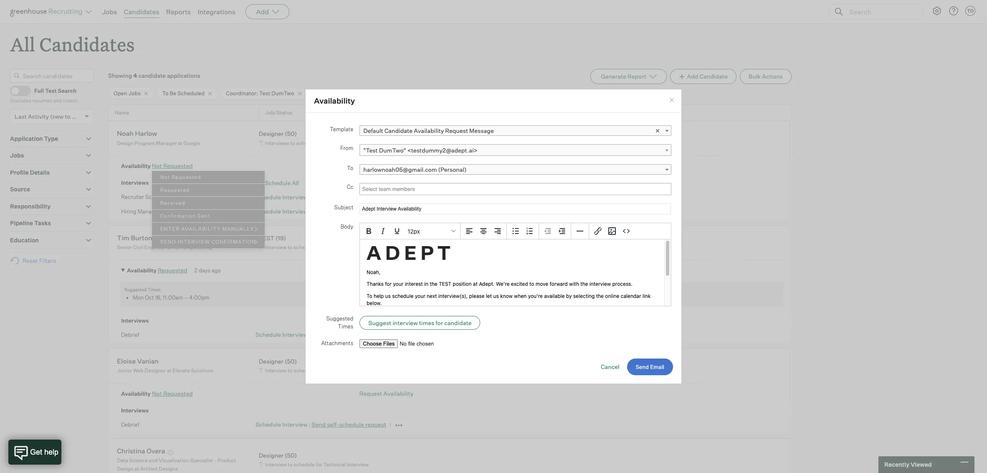 Task type: describe. For each thing, give the bounding box(es) containing it.
12px toolbar
[[360, 223, 461, 239]]

resend
[[360, 267, 380, 274]]

eloise vanian junior web designer at elevate solutions
[[117, 357, 213, 374]]

solutions
[[191, 367, 213, 374]]

edit
[[417, 294, 428, 301]]

4:00pm
[[189, 294, 210, 301]]

add button
[[246, 4, 290, 19]]

responsibility
[[10, 203, 51, 210]]

open
[[114, 90, 127, 97]]

send
[[160, 239, 176, 245]]

hiring manager screen
[[121, 208, 178, 215]]

greenhouse recruiting image
[[10, 7, 85, 17]]

configure image
[[933, 6, 943, 16]]

integrations
[[198, 8, 236, 16]]

interviews down mon
[[121, 317, 149, 324]]

times:
[[420, 287, 432, 292]]

senior
[[117, 244, 132, 250]]

schedule for designer (50) interviews to schedule for preliminary screen
[[296, 140, 318, 146]]

to inside designer (50) interview to schedule for technical interview
[[288, 461, 293, 468]]

to for tim burton
[[288, 244, 293, 250]]

(50) for noah harlow
[[285, 130, 297, 137]]

default
[[364, 127, 383, 134]]

interview to schedule for debrief link for burton
[[258, 243, 343, 251]]

schedule for designer (50) interview to schedule for technical interview
[[294, 461, 315, 468]]

interviews to schedule for preliminary screen link
[[258, 139, 373, 147]]

application type
[[10, 135, 58, 142]]

source
[[10, 186, 30, 193]]

checkmark image
[[14, 87, 20, 93]]

viewed
[[911, 461, 933, 468]]

bulk actions
[[749, 73, 784, 80]]

1 vertical spatial screen
[[145, 194, 163, 200]]

request inside availability dialog
[[446, 127, 468, 134]]

pipeline
[[10, 219, 33, 227]]

interview to schedule for debrief link for vanian
[[258, 367, 343, 375]]

Subject text field
[[360, 203, 672, 214]]

generate report button
[[591, 69, 667, 84]]

reports link
[[166, 8, 191, 16]]

"test dumtwo" <testdummy2@adept.ai>
[[364, 147, 478, 154]]

1 vertical spatial requested
[[160, 187, 190, 193]]

yet
[[380, 295, 388, 301]]

at for vanian
[[167, 367, 172, 374]]

<testdummy2@adept.ai>
[[408, 147, 478, 154]]

td
[[968, 8, 975, 14]]

reset filters
[[23, 257, 56, 264]]

suggested times
[[327, 315, 354, 330]]

schedule for test (19) interview to schedule for debrief
[[294, 244, 315, 250]]

reset filters button
[[10, 253, 60, 268]]

(new
[[50, 113, 64, 120]]

template
[[330, 126, 354, 132]]

education
[[10, 236, 39, 243]]

confirmation
[[212, 239, 256, 245]]

(50) inside designer (50) interview to schedule for technical interview
[[285, 452, 297, 459]]

attachments
[[321, 340, 354, 346]]

all candidates
[[10, 32, 135, 56]]

showing 4 candidate applications
[[108, 72, 201, 79]]

open jobs
[[114, 90, 141, 97]]

candidate inside button
[[445, 319, 472, 326]]

hiring
[[121, 208, 136, 215]]

suggest interview times for candidate button
[[360, 316, 481, 330]]

td button
[[966, 6, 976, 16]]

0 vertical spatial requested
[[172, 174, 201, 180]]

0 vertical spatial candidate
[[139, 72, 166, 79]]

old)
[[72, 113, 83, 120]]

-
[[214, 457, 217, 464]]

google
[[184, 140, 200, 146]]

profile details
[[10, 169, 50, 176]]

interview to schedule for technical interview link
[[258, 461, 371, 469]]

specialist
[[190, 457, 213, 464]]

suggested for times:
[[125, 287, 147, 292]]

name
[[115, 109, 129, 116]]

1 send self-schedule request link from the top
[[312, 331, 387, 338]]

christina overa has been in technical interview for more than 14 days image
[[167, 450, 174, 455]]

visualization
[[159, 457, 189, 464]]

suggest interview times for candidate
[[369, 319, 472, 326]]

burton
[[131, 234, 152, 242]]

screen inside designer (50) interviews to schedule for preliminary screen
[[354, 140, 371, 146]]

civil
[[133, 244, 143, 250]]

1 schedule interview link from the top
[[256, 193, 308, 201]]

candidates link
[[124, 8, 159, 16]]

suggested for times
[[327, 315, 354, 322]]

harlownoah05@gmail.com (personal)
[[364, 166, 467, 173]]

Search text field
[[848, 6, 916, 18]]

mon
[[133, 294, 144, 301]]

request availability for noah harlow
[[360, 162, 414, 169]]

enter availability manually
[[160, 226, 254, 232]]

job/status
[[265, 109, 293, 116]]

tim for is
[[370, 287, 378, 292]]

engineering
[[184, 244, 212, 250]]

and inside data science and visualization specialist - product design at artifact designs
[[149, 457, 158, 464]]

type
[[44, 135, 58, 142]]

12px group
[[360, 223, 671, 239]]

junior
[[117, 367, 132, 374]]

scheduled
[[178, 90, 205, 97]]

generate
[[602, 73, 627, 80]]

schedule for interviews
[[265, 179, 291, 186]]

design inside "noah harlow design program manager at google"
[[117, 140, 134, 146]]

2 schedule interview link from the top
[[256, 208, 308, 215]]

noah harlow link
[[117, 129, 157, 139]]

for inside button
[[436, 319, 443, 326]]

add for add candidate
[[688, 73, 699, 80]]

these
[[407, 287, 419, 292]]

schedule interview send self-schedule request
[[256, 331, 387, 338]]

test (19) interview to schedule for debrief
[[259, 234, 341, 250]]

cc
[[347, 183, 354, 190]]

0 horizontal spatial jobs
[[10, 152, 24, 159]]

overa
[[147, 447, 165, 455]]

1 vertical spatial manager
[[138, 208, 160, 215]]

1 send from the top
[[312, 331, 326, 338]]

times
[[338, 323, 354, 330]]

enter
[[160, 226, 180, 232]]

oct
[[145, 294, 154, 301]]

3 toolbar from the left
[[540, 223, 572, 239]]

not requested
[[160, 174, 201, 180]]

resumes
[[32, 97, 52, 104]]

2 vertical spatial screen
[[161, 208, 178, 215]]

suggest
[[369, 319, 392, 326]]

responded
[[389, 295, 416, 301]]

test
[[259, 90, 270, 97]]

search
[[58, 87, 76, 94]]

Search candidates field
[[10, 69, 94, 83]]

designs
[[159, 465, 178, 472]]

times:
[[148, 287, 162, 292]]

confirmation sent
[[160, 213, 210, 219]]

last
[[15, 113, 27, 120]]

and inside full text search (includes resumes and notes)
[[53, 97, 62, 104]]

0 horizontal spatial all
[[10, 32, 35, 56]]

2 horizontal spatial jobs
[[129, 90, 141, 97]]

request availability button for vanian
[[360, 390, 414, 397]]

designer for designer (50) interview to schedule for debrief
[[259, 358, 284, 365]]

christina overa
[[117, 447, 165, 455]]

full
[[34, 87, 44, 94]]

noah
[[117, 129, 134, 138]]

interview
[[393, 319, 418, 326]]



Task type: locate. For each thing, give the bounding box(es) containing it.
0 horizontal spatial candidate
[[139, 72, 166, 79]]

screen up hiring manager screen
[[145, 194, 163, 200]]

to inside availability dialog
[[347, 165, 354, 171]]

availability
[[181, 226, 221, 232]]

to inside designer (50) interviews to schedule for preliminary screen
[[291, 140, 295, 146]]

2 send self-schedule request link from the top
[[312, 421, 387, 428]]

suggested inside suggested times: mon oct 16, 11:00am – 4:00pm
[[125, 287, 147, 292]]

schedule for designer (50) interview to schedule for debrief
[[294, 367, 315, 374]]

interview inside "test (19) interview to schedule for debrief"
[[265, 244, 287, 250]]

to up cc
[[347, 165, 354, 171]]

schedule interview | send self-schedule request
[[256, 421, 387, 428]]

0 vertical spatial (50)
[[285, 130, 297, 137]]

0 vertical spatial tim
[[117, 234, 129, 242]]

interviews inside designer (50) interviews to schedule for preliminary screen
[[265, 140, 290, 146]]

screen
[[354, 140, 371, 146], [145, 194, 163, 200], [161, 208, 178, 215]]

debrief up the "christina"
[[121, 421, 139, 428]]

0 vertical spatial send
[[312, 331, 326, 338]]

request availability for eloise vanian
[[360, 390, 414, 397]]

debrief down the 'body'
[[324, 244, 341, 250]]

not up received
[[160, 174, 170, 180]]

to for noah harlow
[[291, 140, 295, 146]]

to for to
[[347, 165, 354, 171]]

tim burton link
[[117, 234, 152, 243]]

0 horizontal spatial suggested
[[125, 287, 147, 292]]

1 vertical spatial not
[[370, 295, 379, 301]]

1 request from the top
[[366, 331, 387, 338]]

0 vertical spatial all
[[10, 32, 35, 56]]

0 vertical spatial manager
[[156, 140, 177, 146]]

and up artifact
[[149, 457, 158, 464]]

at inside data science and visualization specialist - product design at artifact designs
[[135, 465, 139, 472]]

last activity (new to old) option
[[15, 113, 83, 120]]

2 request availability button from the top
[[360, 390, 414, 397]]

at inside the tim is available at these times: not yet responded edit
[[402, 287, 406, 292]]

interview
[[282, 193, 308, 201], [282, 208, 308, 215], [265, 244, 287, 250], [282, 331, 308, 338], [265, 367, 287, 374], [282, 421, 308, 428], [265, 461, 287, 468], [347, 461, 369, 468]]

harlow
[[135, 129, 157, 138]]

designer inside designer (50) interview to schedule for technical interview
[[259, 452, 284, 459]]

1 vertical spatial all
[[292, 179, 299, 186]]

(50) down schedule interview send self-schedule request
[[285, 358, 297, 365]]

recently viewed
[[885, 461, 933, 468]]

request
[[366, 331, 387, 338], [366, 421, 387, 428]]

schedule interview down schedule all
[[256, 193, 308, 201]]

add inside add candidate link
[[688, 73, 699, 80]]

for inside designer (50) interview to schedule for technical interview
[[316, 461, 323, 468]]

be
[[170, 90, 177, 97]]

2 request from the top
[[366, 421, 387, 428]]

designer (50) interviews to schedule for preliminary screen
[[259, 130, 371, 146]]

schedule for hiring manager screen
[[256, 208, 281, 215]]

designer for designer (50) interviews to schedule for preliminary screen
[[259, 130, 284, 137]]

add inside add popup button
[[256, 8, 269, 16]]

0 vertical spatial screen
[[354, 140, 371, 146]]

candidates
[[124, 8, 159, 16], [39, 32, 135, 56]]

body
[[341, 223, 354, 230]]

3 schedule interview link from the top
[[256, 331, 308, 338]]

and down "text"
[[53, 97, 62, 104]]

1 vertical spatial request
[[360, 162, 382, 169]]

dumtwo"
[[379, 147, 406, 154]]

1 vertical spatial self-
[[327, 421, 340, 428]]

is
[[379, 287, 383, 292]]

1 horizontal spatial to
[[347, 165, 354, 171]]

to inside "test (19) interview to schedule for debrief"
[[288, 244, 293, 250]]

candidate inside availability dialog
[[385, 127, 413, 134]]

for for harlow
[[319, 140, 325, 146]]

interviews down web
[[121, 407, 149, 414]]

jobs
[[102, 8, 117, 16], [129, 90, 141, 97], [10, 152, 24, 159]]

tasks
[[34, 219, 51, 227]]

suggested
[[125, 287, 147, 292], [327, 315, 354, 322]]

1 vertical spatial and
[[149, 457, 158, 464]]

2 toolbar from the left
[[507, 223, 540, 239]]

to left be
[[162, 90, 169, 97]]

add
[[256, 8, 269, 16], [688, 73, 699, 80]]

(50) inside "designer (50) interview to schedule for debrief"
[[285, 358, 297, 365]]

schedule interview link down schedule all
[[256, 193, 308, 201]]

add candidate
[[688, 73, 728, 80]]

1 vertical spatial request
[[366, 421, 387, 428]]

at for harlow
[[178, 140, 183, 146]]

send up 'attachments'
[[312, 331, 326, 338]]

at left the rsa
[[167, 244, 171, 250]]

1 vertical spatial (50)
[[285, 358, 297, 365]]

send
[[312, 331, 326, 338], [312, 421, 326, 428]]

to
[[162, 90, 169, 97], [347, 165, 354, 171]]

(50) inside designer (50) interviews to schedule for preliminary screen
[[285, 130, 297, 137]]

not inside the tim is available at these times: not yet responded edit
[[370, 295, 379, 301]]

activity
[[28, 113, 49, 120]]

(50) for eloise vanian
[[285, 358, 297, 365]]

schedule inside "test (19) interview to schedule for debrief"
[[294, 244, 315, 250]]

at left google
[[178, 140, 183, 146]]

add candidate link
[[671, 69, 737, 84]]

schedule interview link
[[256, 193, 308, 201], [256, 208, 308, 215], [256, 331, 308, 338], [256, 421, 308, 428]]

self-
[[327, 331, 340, 338], [327, 421, 340, 428]]

"test
[[364, 147, 378, 154]]

0 vertical spatial to
[[162, 90, 169, 97]]

debrief inside "designer (50) interview to schedule for debrief"
[[324, 367, 341, 374]]

not left yet at the bottom left of page
[[370, 295, 379, 301]]

received
[[160, 200, 185, 206]]

2 request availability from the top
[[360, 390, 414, 397]]

tim left is
[[370, 287, 378, 292]]

3 (50) from the top
[[285, 452, 297, 459]]

self- right |
[[327, 421, 340, 428]]

suggested inside availability dialog
[[327, 315, 354, 322]]

availability dialog
[[305, 89, 682, 384]]

at inside tim burton senior civil engineer at rsa engineering
[[167, 244, 171, 250]]

candidates right jobs link
[[124, 8, 159, 16]]

recruiter screen
[[121, 194, 163, 200]]

tim up senior
[[117, 234, 129, 242]]

interviews down job/status
[[265, 140, 290, 146]]

dumtwo
[[272, 90, 294, 97]]

0 vertical spatial request availability
[[360, 162, 414, 169]]

add for add
[[256, 8, 269, 16]]

2 vertical spatial jobs
[[10, 152, 24, 159]]

1 horizontal spatial candidate
[[445, 319, 472, 326]]

0 vertical spatial candidate
[[700, 73, 728, 80]]

close image
[[669, 97, 676, 104]]

interviews
[[265, 140, 290, 146], [121, 179, 149, 186], [121, 317, 149, 324], [121, 407, 149, 414]]

jobs left candidates 'link'
[[102, 8, 117, 16]]

candidates down jobs link
[[39, 32, 135, 56]]

2 send from the top
[[312, 421, 326, 428]]

4
[[133, 72, 137, 79]]

science
[[129, 457, 148, 464]]

2 interview to schedule for debrief link from the top
[[258, 367, 343, 375]]

tim inside the tim is available at these times: not yet responded edit
[[370, 287, 378, 292]]

at inside eloise vanian junior web designer at elevate solutions
[[167, 367, 172, 374]]

suggested up times
[[327, 315, 354, 322]]

schedule interview for hiring manager screen
[[256, 208, 308, 215]]

noah harlow design program manager at google
[[117, 129, 200, 146]]

2 vertical spatial request
[[360, 390, 382, 397]]

for inside "test (19) interview to schedule for debrief"
[[316, 244, 323, 250]]

tim inside tim burton senior civil engineer at rsa engineering
[[117, 234, 129, 242]]

None submit
[[627, 358, 674, 375]]

schedule interview link up "designer (50) interview to schedule for debrief"
[[256, 331, 308, 338]]

design down data
[[117, 465, 134, 472]]

1 toolbar from the left
[[461, 223, 507, 239]]

0 vertical spatial send self-schedule request link
[[312, 331, 387, 338]]

schedule inside "designer (50) interview to schedule for debrief"
[[294, 367, 315, 374]]

interview
[[178, 239, 210, 245]]

1 vertical spatial design
[[117, 465, 134, 472]]

1 request availability button from the top
[[360, 162, 414, 169]]

design
[[117, 140, 134, 146], [117, 465, 134, 472]]

at left elevate
[[167, 367, 172, 374]]

at left the these
[[402, 287, 406, 292]]

1 vertical spatial to
[[347, 165, 354, 171]]

jobs up profile
[[10, 152, 24, 159]]

1 (50) from the top
[[285, 130, 297, 137]]

schedule interview link left |
[[256, 421, 308, 428]]

0 vertical spatial schedule interview
[[256, 193, 308, 201]]

message
[[470, 127, 494, 134]]

to for to be scheduled
[[162, 90, 169, 97]]

0 vertical spatial self-
[[327, 331, 340, 338]]

candidate right 'times'
[[445, 319, 472, 326]]

jobs right open
[[129, 90, 141, 97]]

0 vertical spatial not
[[160, 174, 170, 180]]

screen down received
[[161, 208, 178, 215]]

days
[[199, 267, 211, 274]]

suggested up mon
[[125, 287, 147, 292]]

0 vertical spatial request availability button
[[360, 162, 414, 169]]

to be scheduled
[[162, 90, 205, 97]]

recently
[[885, 461, 910, 468]]

1 vertical spatial request availability button
[[360, 390, 414, 397]]

manually
[[223, 226, 254, 232]]

self- up 'attachments'
[[327, 331, 340, 338]]

debrief down 'attachments'
[[324, 367, 341, 374]]

4 toolbar from the left
[[590, 223, 636, 239]]

1 vertical spatial suggested
[[327, 315, 354, 322]]

request for eloise vanian
[[360, 390, 382, 397]]

4 schedule interview link from the top
[[256, 421, 308, 428]]

|
[[309, 421, 311, 428]]

interview to schedule for debrief link down '(19)'
[[258, 243, 343, 251]]

preliminary
[[326, 140, 353, 146]]

(50) down job/status
[[285, 130, 297, 137]]

manager down recruiter screen
[[138, 208, 160, 215]]

request
[[446, 127, 468, 134], [360, 162, 382, 169], [360, 390, 382, 397]]

2
[[195, 267, 198, 274]]

1 horizontal spatial and
[[149, 457, 158, 464]]

12px button
[[405, 224, 459, 238]]

debrief inside "test (19) interview to schedule for debrief"
[[324, 244, 341, 250]]

designer inside eloise vanian junior web designer at elevate solutions
[[145, 367, 166, 374]]

2 self- from the top
[[327, 421, 340, 428]]

for inside designer (50) interviews to schedule for preliminary screen
[[319, 140, 325, 146]]

1 horizontal spatial candidate
[[700, 73, 728, 80]]

0 horizontal spatial to
[[162, 90, 169, 97]]

2 (50) from the top
[[285, 358, 297, 365]]

christina overa link
[[117, 447, 165, 456]]

artifact
[[140, 465, 158, 472]]

0 vertical spatial suggested
[[125, 287, 147, 292]]

manager right 'program'
[[156, 140, 177, 146]]

1 vertical spatial add
[[688, 73, 699, 80]]

0 horizontal spatial tim
[[117, 234, 129, 242]]

toolbar
[[461, 223, 507, 239], [507, 223, 540, 239], [540, 223, 572, 239], [590, 223, 636, 239]]

harlownoah05@gmail.com
[[364, 166, 437, 173]]

designer for designer (50) interview to schedule for technical interview
[[259, 452, 284, 459]]

interview to schedule for debrief link down schedule interview send self-schedule request
[[258, 367, 343, 375]]

application
[[10, 135, 43, 142]]

at
[[178, 140, 183, 146], [167, 244, 171, 250], [402, 287, 406, 292], [167, 367, 172, 374], [135, 465, 139, 472]]

design down noah
[[117, 140, 134, 146]]

coordinator: test dumtwo
[[226, 90, 294, 97]]

for inside "designer (50) interview to schedule for debrief"
[[316, 367, 323, 374]]

2 vertical spatial (50)
[[285, 452, 297, 459]]

request for noah harlow
[[360, 162, 382, 169]]

1 vertical spatial schedule interview
[[256, 208, 308, 215]]

1 vertical spatial candidates
[[39, 32, 135, 56]]

0 vertical spatial candidates
[[124, 8, 159, 16]]

send interview confirmation
[[160, 239, 256, 245]]

send right |
[[312, 421, 326, 428]]

product
[[218, 457, 236, 464]]

1 horizontal spatial add
[[688, 73, 699, 80]]

0 vertical spatial request
[[446, 127, 468, 134]]

schedule interview link up '(19)'
[[256, 208, 308, 215]]

to for eloise vanian
[[288, 367, 293, 374]]

1 horizontal spatial all
[[292, 179, 299, 186]]

1 horizontal spatial suggested
[[327, 315, 354, 322]]

tim
[[117, 234, 129, 242], [370, 287, 378, 292]]

none file field inside availability dialog
[[360, 339, 463, 348]]

actions
[[763, 73, 784, 80]]

at down science
[[135, 465, 139, 472]]

1 interview to schedule for debrief link from the top
[[258, 243, 343, 251]]

1 vertical spatial send
[[312, 421, 326, 428]]

reset
[[23, 257, 38, 264]]

1 vertical spatial interview to schedule for debrief link
[[258, 367, 343, 375]]

candidate up the dumtwo"
[[385, 127, 413, 134]]

screen up "test
[[354, 140, 371, 146]]

1 vertical spatial jobs
[[129, 90, 141, 97]]

1 horizontal spatial tim
[[370, 287, 378, 292]]

schedule inside designer (50) interviews to schedule for preliminary screen
[[296, 140, 318, 146]]

request availability button for harlow
[[360, 162, 414, 169]]

1 horizontal spatial jobs
[[102, 8, 117, 16]]

schedule for schedule interview send self-schedule request
[[340, 331, 364, 338]]

12px
[[408, 227, 420, 235]]

designer inside "designer (50) interview to schedule for debrief"
[[259, 358, 284, 365]]

debrief up eloise
[[121, 331, 139, 338]]

at inside "noah harlow design program manager at google"
[[178, 140, 183, 146]]

program
[[135, 140, 155, 146]]

interviews up recruiter
[[121, 179, 149, 186]]

0 horizontal spatial not
[[160, 174, 170, 180]]

0 horizontal spatial and
[[53, 97, 62, 104]]

schedule inside designer (50) interview to schedule for technical interview
[[294, 461, 315, 468]]

rsa
[[172, 244, 183, 250]]

designer (50) interview to schedule for debrief
[[259, 358, 341, 374]]

None text field
[[360, 184, 424, 194]]

candidate right 4
[[139, 72, 166, 79]]

candidate for add
[[700, 73, 728, 80]]

sent
[[198, 213, 210, 219]]

designer inside designer (50) interviews to schedule for preliminary screen
[[259, 130, 284, 137]]

1 schedule interview from the top
[[256, 193, 308, 201]]

interview inside "designer (50) interview to schedule for debrief"
[[265, 367, 287, 374]]

schedule for recruiter screen
[[256, 193, 281, 201]]

edit link
[[417, 294, 428, 301]]

(personal)
[[439, 166, 467, 173]]

not
[[160, 174, 170, 180], [370, 295, 379, 301]]

1 request availability from the top
[[360, 162, 414, 169]]

showing
[[108, 72, 132, 79]]

0 vertical spatial design
[[117, 140, 134, 146]]

tim for burton
[[117, 234, 129, 242]]

0 horizontal spatial add
[[256, 8, 269, 16]]

1 vertical spatial send self-schedule request link
[[312, 421, 387, 428]]

2 design from the top
[[117, 465, 134, 472]]

None file field
[[360, 339, 463, 348]]

0 vertical spatial and
[[53, 97, 62, 104]]

2 schedule interview from the top
[[256, 208, 308, 215]]

1 vertical spatial request availability
[[360, 390, 414, 397]]

default candidate availability request message link
[[360, 125, 672, 136]]

1 vertical spatial candidate
[[385, 127, 413, 134]]

1 vertical spatial tim
[[370, 287, 378, 292]]

for for vanian
[[316, 367, 323, 374]]

none submit inside availability dialog
[[627, 358, 674, 375]]

coordinator:
[[226, 90, 258, 97]]

to inside "designer (50) interview to schedule for debrief"
[[288, 367, 293, 374]]

at for burton
[[167, 244, 171, 250]]

all
[[10, 32, 35, 56], [292, 179, 299, 186]]

from
[[341, 145, 354, 151]]

schedule interview for recruiter screen
[[256, 193, 308, 201]]

0 vertical spatial request
[[366, 331, 387, 338]]

1 self- from the top
[[327, 331, 340, 338]]

send self-schedule request link right |
[[312, 421, 387, 428]]

applications
[[167, 72, 201, 79]]

manager inside "noah harlow design program manager at google"
[[156, 140, 177, 146]]

1 design from the top
[[117, 140, 134, 146]]

test
[[259, 234, 275, 242]]

send self-schedule request link down times
[[312, 331, 387, 338]]

schedule interview up '(19)'
[[256, 208, 308, 215]]

candidate left bulk
[[700, 73, 728, 80]]

for for burton
[[316, 244, 323, 250]]

0 vertical spatial jobs
[[102, 8, 117, 16]]

design inside data science and visualization specialist - product design at artifact designs
[[117, 465, 134, 472]]

1 horizontal spatial not
[[370, 295, 379, 301]]

candidate reports are now available! apply filters and select "view in app" element
[[591, 69, 667, 84]]

1 vertical spatial candidate
[[445, 319, 472, 326]]

debrief
[[324, 244, 341, 250], [121, 331, 139, 338], [324, 367, 341, 374], [121, 421, 139, 428]]

0 horizontal spatial candidate
[[385, 127, 413, 134]]

0 vertical spatial add
[[256, 8, 269, 16]]

(50) up interview to schedule for technical interview link
[[285, 452, 297, 459]]

0 vertical spatial interview to schedule for debrief link
[[258, 243, 343, 251]]

candidate for default
[[385, 127, 413, 134]]



Task type: vqa. For each thing, say whether or not it's contained in the screenshot.
definitely
no



